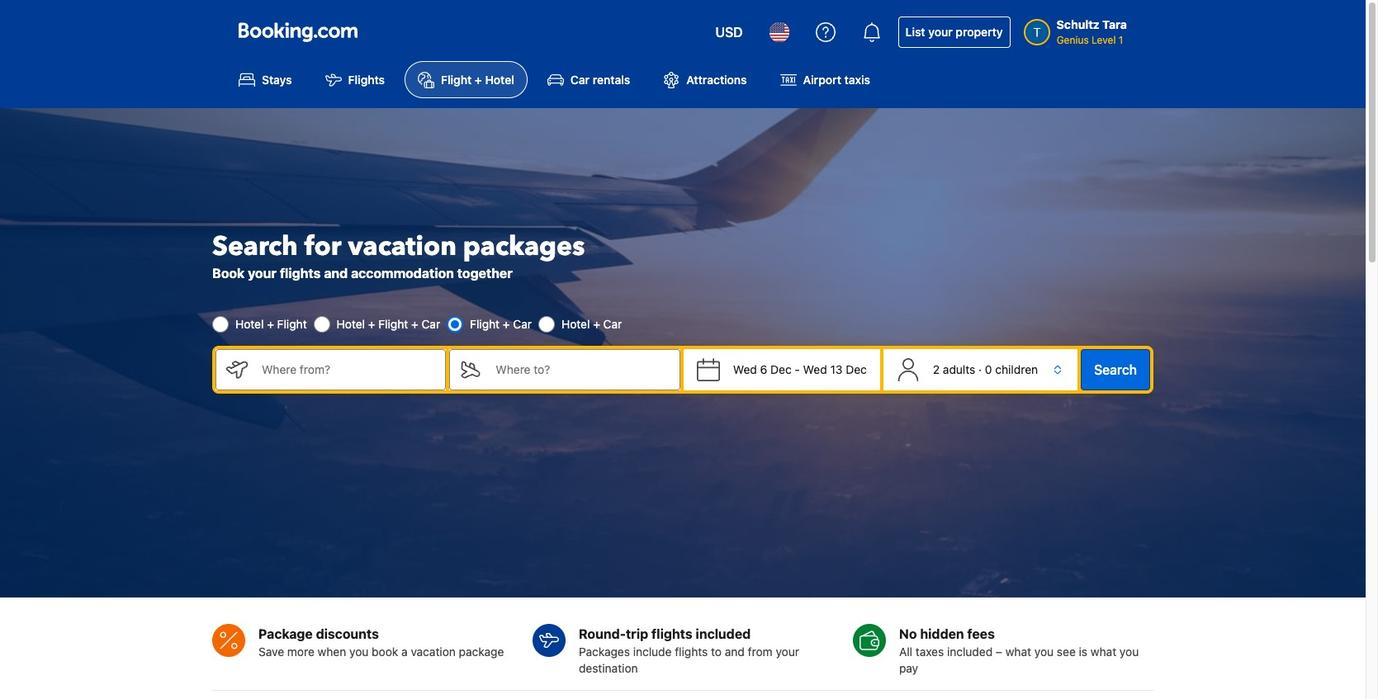 Task type: locate. For each thing, give the bounding box(es) containing it.
tara
[[1103, 17, 1127, 31]]

1 vertical spatial your
[[248, 266, 277, 281]]

1 horizontal spatial you
[[1035, 645, 1054, 659]]

hotel + flight + car
[[337, 317, 440, 331]]

and
[[324, 266, 348, 281], [725, 645, 745, 659]]

what
[[1006, 645, 1032, 659], [1091, 645, 1117, 659]]

your
[[929, 25, 953, 39], [248, 266, 277, 281], [776, 645, 799, 659]]

taxes
[[916, 645, 944, 659]]

flights inside search for vacation packages book your flights and accommodation together
[[280, 266, 321, 281]]

flight + hotel link
[[405, 61, 528, 99]]

round-
[[579, 627, 626, 642]]

0 horizontal spatial what
[[1006, 645, 1032, 659]]

1 horizontal spatial search
[[1094, 362, 1137, 377]]

list your property link
[[898, 17, 1011, 48]]

you
[[349, 645, 369, 659], [1035, 645, 1054, 659], [1120, 645, 1139, 659]]

package
[[459, 645, 504, 659]]

0
[[985, 362, 992, 376]]

stays link
[[225, 61, 305, 99]]

+ for hotel + car
[[593, 317, 600, 331]]

airport
[[803, 73, 842, 87]]

2 horizontal spatial you
[[1120, 645, 1139, 659]]

vacation
[[348, 229, 457, 265], [411, 645, 456, 659]]

0 vertical spatial flights
[[280, 266, 321, 281]]

car left hotel + car
[[513, 317, 532, 331]]

and down for
[[324, 266, 348, 281]]

hotel + car
[[562, 317, 622, 331]]

search for search for vacation packages book your flights and accommodation together
[[212, 229, 298, 265]]

and right to
[[725, 645, 745, 659]]

flight + car
[[470, 317, 532, 331]]

1 horizontal spatial included
[[947, 645, 993, 659]]

attractions
[[687, 73, 747, 87]]

included down fees
[[947, 645, 993, 659]]

0 horizontal spatial your
[[248, 266, 277, 281]]

packages
[[463, 229, 585, 265]]

you left see
[[1035, 645, 1054, 659]]

attractions link
[[650, 61, 760, 99]]

genius
[[1057, 34, 1089, 46]]

book
[[372, 645, 398, 659]]

0 vertical spatial search
[[212, 229, 298, 265]]

from
[[748, 645, 773, 659]]

wed 6 dec - wed 13 dec
[[733, 362, 867, 376]]

2 adults · 0 children
[[933, 362, 1038, 376]]

0 horizontal spatial included
[[696, 627, 751, 642]]

when
[[318, 645, 346, 659]]

1 you from the left
[[349, 645, 369, 659]]

dec
[[771, 362, 792, 376], [846, 362, 867, 376]]

include
[[633, 645, 672, 659]]

flights for trip
[[675, 645, 708, 659]]

car up where to? field
[[603, 317, 622, 331]]

-
[[795, 362, 800, 376]]

search for search
[[1094, 362, 1137, 377]]

0 horizontal spatial wed
[[733, 362, 757, 376]]

search inside button
[[1094, 362, 1137, 377]]

vacation right a at the bottom
[[411, 645, 456, 659]]

2 horizontal spatial your
[[929, 25, 953, 39]]

dec right 13
[[846, 362, 867, 376]]

hotel
[[485, 73, 514, 87], [235, 317, 264, 331], [337, 317, 365, 331], [562, 317, 590, 331]]

1 vertical spatial and
[[725, 645, 745, 659]]

included inside no hidden fees all taxes included – what you see is what you pay
[[947, 645, 993, 659]]

your right book
[[248, 266, 277, 281]]

see
[[1057, 645, 1076, 659]]

hotel + flight
[[235, 317, 307, 331]]

wed
[[733, 362, 757, 376], [803, 362, 827, 376]]

0 horizontal spatial search
[[212, 229, 298, 265]]

dec left -
[[771, 362, 792, 376]]

1 horizontal spatial what
[[1091, 645, 1117, 659]]

+ for flight + car
[[503, 317, 510, 331]]

wed right -
[[803, 362, 827, 376]]

and inside round-trip flights included packages include flights to and from your destination
[[725, 645, 745, 659]]

·
[[979, 362, 982, 376]]

what right is
[[1091, 645, 1117, 659]]

car
[[571, 73, 590, 87], [422, 317, 440, 331], [513, 317, 532, 331], [603, 317, 622, 331]]

flights for for
[[280, 266, 321, 281]]

Where to? field
[[483, 349, 680, 390]]

1 horizontal spatial and
[[725, 645, 745, 659]]

you down discounts
[[349, 645, 369, 659]]

you inside package discounts save more when you book a vacation package
[[349, 645, 369, 659]]

1 vertical spatial included
[[947, 645, 993, 659]]

2 vertical spatial flights
[[675, 645, 708, 659]]

hotel for hotel + flight + car
[[337, 317, 365, 331]]

discounts
[[316, 627, 379, 642]]

1 horizontal spatial wed
[[803, 362, 827, 376]]

2 vertical spatial your
[[776, 645, 799, 659]]

3 you from the left
[[1120, 645, 1139, 659]]

level
[[1092, 34, 1116, 46]]

trip
[[626, 627, 648, 642]]

car left rentals
[[571, 73, 590, 87]]

pay
[[899, 662, 918, 676]]

0 vertical spatial included
[[696, 627, 751, 642]]

destination
[[579, 662, 638, 676]]

2 you from the left
[[1035, 645, 1054, 659]]

package discounts save more when you book a vacation package
[[258, 627, 504, 659]]

flight
[[441, 73, 472, 87], [277, 317, 307, 331], [379, 317, 408, 331], [470, 317, 500, 331]]

hidden
[[920, 627, 964, 642]]

13
[[830, 362, 843, 376]]

0 horizontal spatial you
[[349, 645, 369, 659]]

flights left to
[[675, 645, 708, 659]]

1 horizontal spatial your
[[776, 645, 799, 659]]

0 horizontal spatial dec
[[771, 362, 792, 376]]

round-trip flights included packages include flights to and from your destination
[[579, 627, 799, 676]]

0 vertical spatial vacation
[[348, 229, 457, 265]]

flight + hotel
[[441, 73, 514, 87]]

1 vertical spatial vacation
[[411, 645, 456, 659]]

packages
[[579, 645, 630, 659]]

your right from
[[776, 645, 799, 659]]

search
[[212, 229, 298, 265], [1094, 362, 1137, 377]]

included up to
[[696, 627, 751, 642]]

+
[[475, 73, 482, 87], [267, 317, 274, 331], [368, 317, 375, 331], [411, 317, 418, 331], [503, 317, 510, 331], [593, 317, 600, 331]]

booking.com online hotel reservations image
[[239, 22, 358, 42]]

together
[[457, 266, 513, 281]]

all
[[899, 645, 913, 659]]

your right list
[[929, 25, 953, 39]]

you right is
[[1120, 645, 1139, 659]]

flights
[[280, 266, 321, 281], [652, 627, 693, 642], [675, 645, 708, 659]]

flights link
[[312, 61, 398, 99]]

a
[[401, 645, 408, 659]]

wed left 6
[[733, 362, 757, 376]]

1 wed from the left
[[733, 362, 757, 376]]

–
[[996, 645, 1003, 659]]

0 vertical spatial and
[[324, 266, 348, 281]]

1 vertical spatial search
[[1094, 362, 1137, 377]]

search inside search for vacation packages book your flights and accommodation together
[[212, 229, 298, 265]]

what right –
[[1006, 645, 1032, 659]]

1 horizontal spatial dec
[[846, 362, 867, 376]]

your inside search for vacation packages book your flights and accommodation together
[[248, 266, 277, 281]]

car rentals link
[[534, 61, 644, 99]]

vacation up the accommodation
[[348, 229, 457, 265]]

flights down for
[[280, 266, 321, 281]]

included
[[696, 627, 751, 642], [947, 645, 993, 659]]

flights up 'include'
[[652, 627, 693, 642]]

no hidden fees all taxes included – what you see is what you pay
[[899, 627, 1139, 676]]

0 horizontal spatial and
[[324, 266, 348, 281]]



Task type: describe. For each thing, give the bounding box(es) containing it.
book
[[212, 266, 245, 281]]

list
[[906, 25, 925, 39]]

airport taxis link
[[767, 61, 884, 99]]

0 vertical spatial your
[[929, 25, 953, 39]]

vacation inside package discounts save more when you book a vacation package
[[411, 645, 456, 659]]

property
[[956, 25, 1003, 39]]

schultz tara genius level 1
[[1057, 17, 1127, 46]]

6
[[760, 362, 767, 376]]

stays
[[262, 73, 292, 87]]

2 what from the left
[[1091, 645, 1117, 659]]

car down the accommodation
[[422, 317, 440, 331]]

Where from? field
[[249, 349, 446, 390]]

search for vacation packages book your flights and accommodation together
[[212, 229, 585, 281]]

search button
[[1081, 349, 1150, 390]]

usd button
[[706, 12, 753, 52]]

included inside round-trip flights included packages include flights to and from your destination
[[696, 627, 751, 642]]

2
[[933, 362, 940, 376]]

schultz
[[1057, 17, 1100, 31]]

fees
[[968, 627, 995, 642]]

save
[[258, 645, 284, 659]]

for
[[305, 229, 341, 265]]

flights
[[348, 73, 385, 87]]

no
[[899, 627, 917, 642]]

usd
[[716, 25, 743, 40]]

2 dec from the left
[[846, 362, 867, 376]]

list your property
[[906, 25, 1003, 39]]

rentals
[[593, 73, 630, 87]]

vacation inside search for vacation packages book your flights and accommodation together
[[348, 229, 457, 265]]

1 what from the left
[[1006, 645, 1032, 659]]

2 wed from the left
[[803, 362, 827, 376]]

taxis
[[845, 73, 870, 87]]

your inside round-trip flights included packages include flights to and from your destination
[[776, 645, 799, 659]]

adults
[[943, 362, 976, 376]]

children
[[995, 362, 1038, 376]]

hotel for hotel + car
[[562, 317, 590, 331]]

+ for hotel + flight + car
[[368, 317, 375, 331]]

1
[[1119, 34, 1124, 46]]

+ for hotel + flight
[[267, 317, 274, 331]]

and inside search for vacation packages book your flights and accommodation together
[[324, 266, 348, 281]]

airport taxis
[[803, 73, 870, 87]]

1 dec from the left
[[771, 362, 792, 376]]

car rentals
[[571, 73, 630, 87]]

to
[[711, 645, 722, 659]]

package
[[258, 627, 313, 642]]

is
[[1079, 645, 1088, 659]]

hotel for hotel + flight
[[235, 317, 264, 331]]

accommodation
[[351, 266, 454, 281]]

+ for flight + hotel
[[475, 73, 482, 87]]

1 vertical spatial flights
[[652, 627, 693, 642]]

more
[[287, 645, 315, 659]]



Task type: vqa. For each thing, say whether or not it's contained in the screenshot.
Wed 6 Dec - Wed 13 Dec
yes



